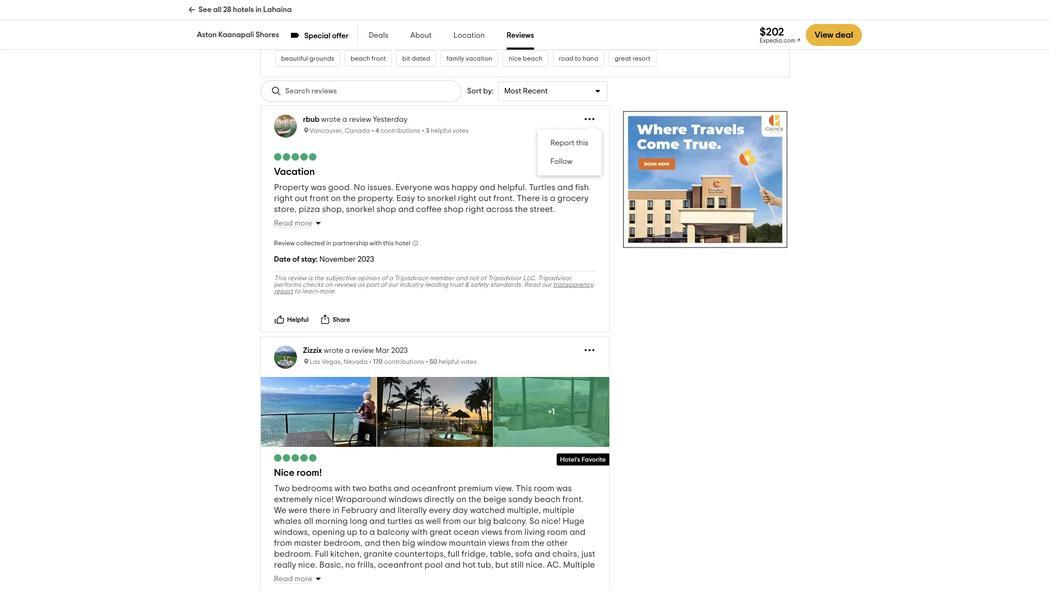Task type: vqa. For each thing, say whether or not it's contained in the screenshot.
is
yes



Task type: describe. For each thing, give the bounding box(es) containing it.
read more for two bedrooms with two baths and oceanfront premium view. this room was extremely nice! wraparound windows directly on the beige sandy beach front. we were there in february and literally every day watched multiple, multiple whales all morning long and turtles as well from our big balcony. so nice!  huge windows, opening up to a balcony with great ocean views from living room and from master bedroom, and then big window mountain views from the other bedroom.   full kitchen, granite countertops, full fridge, table, sofa and chairs, just really nice.  basic, no frills, oceanfront pool and hot tub, but still nice.  ac. multiple local food trucks in a lot just off the property on the main road. our stay was really, really great!
[[274, 576, 312, 584]]

really,
[[274, 583, 298, 591]]

the down good.
[[343, 194, 356, 203]]

1 horizontal spatial nice!
[[542, 517, 561, 526]]

coffee
[[416, 205, 442, 214]]

0 horizontal spatial with
[[334, 485, 351, 493]]

baths
[[369, 485, 392, 493]]

store
[[600, 14, 615, 20]]

day
[[453, 507, 468, 515]]

tennis courts button
[[481, 30, 532, 46]]

kitchen,
[[330, 550, 362, 559]]

rbub wrote a review yesterday
[[303, 116, 408, 124]]

in up "date of stay: november 2023"
[[326, 240, 331, 247]]

1 vertical spatial just
[[371, 572, 385, 581]]

as inside this review is the subjective opinion of a tripadvisor member and not of tripadvisor llc. tripadvisor performs checks on reviews as part of our industry-leading trust & safety standards. read our
[[357, 282, 365, 288]]

aloha
[[423, 14, 441, 20]]

and right long
[[369, 517, 385, 526]]

hotel
[[395, 240, 410, 247]]

garden pool button
[[515, 9, 565, 25]]

trust
[[450, 282, 463, 288]]

beach left club
[[340, 14, 359, 20]]

0 vertical spatial just
[[581, 550, 595, 559]]

0 horizontal spatial nice!
[[315, 496, 334, 504]]

road
[[559, 55, 574, 62]]

aloha suite
[[423, 14, 456, 20]]

november
[[319, 256, 356, 264]]

0 vertical spatial with
[[370, 240, 382, 247]]

street.
[[530, 205, 555, 214]]

0 vertical spatial big
[[478, 517, 491, 526]]

nice
[[509, 55, 521, 62]]

more for two bedrooms with two baths and oceanfront premium view. this room was extremely nice! wraparound windows directly on the beige sandy beach front. we were there in february and literally every day watched multiple, multiple whales all morning long and turtles as well from our big balcony. so nice!  huge windows, opening up to a balcony with great ocean views from living room and from master bedroom, and then big window mountain views from the other bedroom.   full kitchen, granite countertops, full fridge, table, sofa and chairs, just really nice.  basic, no frills, oceanfront pool and hot tub, but still nice.  ac. multiple local food trucks in a lot just off the property on the main road. our stay was really, really great!
[[295, 576, 312, 584]]

lahaina
[[263, 6, 292, 14]]

wrote for zizzix
[[324, 347, 343, 355]]

review for zizzix
[[352, 347, 374, 355]]

full inside two bedrooms with two baths and oceanfront premium view. this room was extremely nice! wraparound windows directly on the beige sandy beach front. we were there in february and literally every day watched multiple, multiple whales all morning long and turtles as well from our big balcony. so nice!  huge windows, opening up to a balcony with great ocean views from living room and from master bedroom, and then big window mountain views from the other bedroom.   full kitchen, granite countertops, full fridge, table, sofa and chairs, just really nice.  basic, no frills, oceanfront pool and hot tub, but still nice.  ac. multiple local food trucks in a lot just off the property on the main road. our stay was really, really great!
[[448, 550, 460, 559]]

reviews
[[507, 32, 534, 39]]

zizzix wrote a review mar 2023
[[303, 347, 408, 355]]

search image
[[271, 86, 282, 97]]

from down day
[[443, 517, 461, 526]]

mountain
[[449, 539, 486, 548]]

extremely
[[274, 496, 313, 504]]

1 shop from the left
[[376, 205, 396, 214]]

were
[[288, 507, 308, 515]]

beautiful
[[281, 55, 308, 62]]

subjective
[[325, 275, 356, 282]]

fish
[[575, 183, 589, 192]]

stay:
[[301, 256, 318, 264]]

in right hotels
[[256, 6, 262, 14]]

full kitchen button
[[467, 9, 511, 25]]

the beach club restaurant
[[328, 14, 407, 20]]

hot inside pools and hot tubs button
[[447, 34, 456, 41]]

from down windows,
[[274, 539, 292, 548]]

follow
[[550, 158, 572, 166]]

turtles
[[387, 517, 412, 526]]

deal
[[835, 31, 853, 39]]

transparency
[[553, 282, 594, 288]]

great inside button
[[615, 55, 631, 62]]

full kitchen
[[473, 14, 505, 20]]

vacation link
[[274, 167, 315, 177]]

review inside this review is the subjective opinion of a tripadvisor member and not of tripadvisor llc. tripadvisor performs checks on reviews as part of our industry-leading trust & safety standards. read our
[[288, 275, 307, 282]]

and up the turtles
[[380, 507, 396, 515]]

1 vertical spatial snorkel
[[346, 205, 375, 214]]

and up the ac. at bottom
[[535, 550, 550, 559]]

view deal
[[815, 31, 853, 39]]

site
[[355, 34, 366, 41]]

4
[[375, 128, 379, 134]]

on site restaurant button
[[340, 30, 405, 46]]

from up sofa
[[512, 539, 530, 548]]

two bedrooms with two baths and oceanfront premium view. this room was extremely nice! wraparound windows directly on the beige sandy beach front. we were there in february and literally every day watched multiple, multiple whales all morning long and turtles as well from our big balcony. so nice!  huge windows, opening up to a balcony with great ocean views from living room and from master bedroom, and then big window mountain views from the other bedroom.   full kitchen, granite countertops, full fridge, table, sofa and chairs, just really nice.  basic, no frills, oceanfront pool and hot tub, but still nice.  ac. multiple local food trucks in a lot just off the property on the main road. our stay was really, really great!
[[274, 485, 595, 591]]

property
[[274, 183, 309, 192]]

to inside 'button'
[[575, 55, 581, 62]]

a down share
[[345, 347, 350, 355]]

basic,
[[319, 561, 343, 570]]

all
[[281, 14, 289, 20]]

on right property
[[452, 572, 462, 581]]

170
[[373, 359, 383, 366]]

collected
[[296, 240, 325, 247]]

pool inside two bedrooms with two baths and oceanfront premium view. this room was extremely nice! wraparound windows directly on the beige sandy beach front. we were there in february and literally every day watched multiple, multiple whales all morning long and turtles as well from our big balcony. so nice!  huge windows, opening up to a balcony with great ocean views from living room and from master bedroom, and then big window mountain views from the other bedroom.   full kitchen, granite countertops, full fridge, table, sofa and chairs, just really nice.  basic, no frills, oceanfront pool and hot tub, but still nice.  ac. multiple local food trucks in a lot just off the property on the main road. our stay was really, really great!
[[425, 561, 443, 570]]

expedia.com
[[760, 37, 796, 43]]

huge
[[563, 517, 585, 526]]

0 vertical spatial restaurant
[[375, 14, 407, 20]]

and up property
[[445, 561, 461, 570]]

balcony.
[[493, 517, 527, 526]]

road to hana button
[[553, 50, 604, 67]]

to learn more.
[[293, 288, 336, 295]]

0 horizontal spatial 2023
[[358, 256, 374, 264]]

checks
[[302, 282, 323, 288]]

pool inside button
[[545, 14, 559, 20]]

report
[[274, 288, 293, 295]]

hotels
[[233, 6, 254, 14]]

wrote for rbub
[[321, 116, 341, 124]]

a left lot
[[352, 572, 357, 581]]

50
[[429, 359, 437, 366]]

tennis
[[487, 34, 505, 41]]

this inside this review is the subjective opinion of a tripadvisor member and not of tripadvisor llc. tripadvisor performs checks on reviews as part of our industry-leading trust & safety standards. read our
[[274, 275, 286, 282]]

from down balcony.
[[504, 528, 523, 537]]

up
[[347, 528, 357, 537]]

food
[[296, 572, 315, 581]]

0 vertical spatial really
[[274, 561, 296, 570]]

property was good.  no issues.  everyone was happy and helpful.  turtles and fish right out front on the property.  easy to snorkel right out front.  there is a grocery store, pizza shop, snorkel shop and coffee shop right across the street.
[[274, 183, 589, 214]]

and up windows
[[394, 485, 410, 493]]

28
[[223, 6, 231, 14]]

front inside property was good.  no issues.  everyone was happy and helpful.  turtles and fish right out front on the property.  easy to snorkel right out front.  there is a grocery store, pizza shop, snorkel shop and coffee shop right across the street.
[[310, 194, 329, 203]]

still
[[511, 561, 524, 570]]

on inside this review is the subjective opinion of a tripadvisor member and not of tripadvisor llc. tripadvisor performs checks on reviews as part of our industry-leading trust & safety standards. read our
[[325, 282, 333, 288]]

kitchen
[[483, 14, 505, 20]]

the inside button
[[328, 14, 338, 20]]

1 nice. from the left
[[298, 561, 317, 570]]

grocery inside property was good.  no issues.  everyone was happy and helpful.  turtles and fish right out front on the property.  easy to snorkel right out front.  there is a grocery store, pizza shop, snorkel shop and coffee shop right across the street.
[[557, 194, 589, 203]]

ocean inside two bedrooms with two baths and oceanfront premium view. this room was extremely nice! wraparound windows directly on the beige sandy beach front. we were there in february and literally every day watched multiple, multiple whales all morning long and turtles as well from our big balcony. so nice!  huge windows, opening up to a balcony with great ocean views from living room and from master bedroom, and then big window mountain views from the other bedroom.   full kitchen, granite countertops, full fridge, table, sofa and chairs, just really nice.  basic, no frills, oceanfront pool and hot tub, but still nice.  ac. multiple local food trucks in a lot just off the property on the main road. our stay was really, really great!
[[454, 528, 479, 537]]

february
[[341, 507, 378, 515]]

read inside this review is the subjective opinion of a tripadvisor member and not of tripadvisor llc. tripadvisor performs checks on reviews as part of our industry-leading trust & safety standards. read our
[[524, 282, 540, 288]]

aloha suite button
[[417, 9, 462, 25]]

and up granite
[[365, 539, 381, 548]]

2 vertical spatial with
[[412, 528, 428, 537]]

front. inside two bedrooms with two baths and oceanfront premium view. this room was extremely nice! wraparound windows directly on the beige sandy beach front. we were there in february and literally every day watched multiple, multiple whales all morning long and turtles as well from our big balcony. so nice!  huge windows, opening up to a balcony with great ocean views from living room and from master bedroom, and then big window mountain views from the other bedroom.   full kitchen, granite countertops, full fridge, table, sofa and chairs, just really nice.  basic, no frills, oceanfront pool and hot tub, but still nice.  ac. multiple local food trucks in a lot just off the property on the main road. our stay was really, really great!
[[563, 496, 584, 504]]

on inside property was good.  no issues.  everyone was happy and helpful.  turtles and fish right out front on the property.  easy to snorkel right out front.  there is a grocery store, pizza shop, snorkel shop and coffee shop right across the street.
[[331, 194, 341, 203]]

2 out from the left
[[478, 194, 492, 203]]

0 horizontal spatial all
[[213, 6, 222, 14]]

suite
[[442, 14, 456, 20]]

chairs,
[[552, 550, 579, 559]]

the down the living
[[532, 539, 545, 548]]

hot inside two bedrooms with two baths and oceanfront premium view. this room was extremely nice! wraparound windows directly on the beige sandy beach front. we were there in february and literally every day watched multiple, multiple whales all morning long and turtles as well from our big balcony. so nice!  huge windows, opening up to a balcony with great ocean views from living room and from master bedroom, and then big window mountain views from the other bedroom.   full kitchen, granite countertops, full fridge, table, sofa and chairs, just really nice.  basic, no frills, oceanfront pool and hot tub, but still nice.  ac. multiple local food trucks in a lot just off the property on the main road. our stay was really, really great!
[[463, 561, 476, 570]]

to inside property was good.  no issues.  everyone was happy and helpful.  turtles and fish right out front on the property.  easy to snorkel right out front.  there is a grocery store, pizza shop, snorkel shop and coffee shop right across the street.
[[417, 194, 425, 203]]

was left good.
[[311, 183, 326, 192]]

tub,
[[478, 561, 493, 570]]

1 horizontal spatial really
[[300, 583, 322, 591]]

1 horizontal spatial snorkel
[[427, 194, 456, 203]]

beach inside two bedrooms with two baths and oceanfront premium view. this room was extremely nice! wraparound windows directly on the beige sandy beach front. we were there in february and literally every day watched multiple, multiple whales all morning long and turtles as well from our big balcony. so nice!  huge windows, opening up to a balcony with great ocean views from living room and from master bedroom, and then big window mountain views from the other bedroom.   full kitchen, granite countertops, full fridge, table, sofa and chairs, just really nice.  basic, no frills, oceanfront pool and hot tub, but still nice.  ac. multiple local food trucks in a lot just off the property on the main road. our stay was really, really great!
[[535, 496, 561, 504]]

a inside property was good.  no issues.  everyone was happy and helpful.  turtles and fish right out front on the property.  easy to snorkel right out front.  there is a grocery store, pizza shop, snorkel shop and coffee shop right across the street.
[[550, 194, 555, 203]]

there
[[517, 194, 540, 203]]

date of stay: november 2023
[[274, 256, 374, 264]]

favorite
[[582, 457, 606, 463]]

2 shop from the left
[[444, 205, 464, 214]]

1 tripadvisor from the left
[[394, 275, 428, 282]]

tennis courts
[[487, 34, 526, 41]]

view
[[815, 31, 834, 39]]

wraparound
[[336, 496, 386, 504]]

our inside two bedrooms with two baths and oceanfront premium view. this room was extremely nice! wraparound windows directly on the beige sandy beach front. we were there in february and literally every day watched multiple, multiple whales all morning long and turtles as well from our big balcony. so nice!  huge windows, opening up to a balcony with great ocean views from living room and from master bedroom, and then big window mountain views from the other bedroom.   full kitchen, granite countertops, full fridge, table, sofa and chairs, just really nice.  basic, no frills, oceanfront pool and hot tub, but still nice.  ac. multiple local food trucks in a lot just off the property on the main road. our stay was really, really great!
[[463, 517, 476, 526]]

1 vertical spatial views
[[488, 539, 510, 548]]

offer
[[332, 32, 349, 40]]

2 tripadvisor from the left
[[488, 275, 522, 282]]

170 contributions 50 helpful votes
[[373, 359, 477, 366]]

the left main
[[464, 572, 477, 581]]

property
[[415, 572, 450, 581]]

ac.
[[547, 561, 561, 570]]

garden
[[521, 14, 544, 20]]

0 vertical spatial views
[[481, 528, 503, 537]]

+
[[548, 408, 552, 417]]

opening
[[312, 528, 345, 537]]

0 horizontal spatial this
[[383, 240, 394, 247]]

local
[[274, 572, 294, 581]]

and down huge
[[570, 528, 586, 537]]

happy
[[452, 183, 478, 192]]



Task type: locate. For each thing, give the bounding box(es) containing it.
nice beach
[[509, 55, 543, 62]]

front down on site restaurant button
[[372, 55, 386, 62]]

1 vertical spatial wrote
[[324, 347, 343, 355]]

0 vertical spatial room
[[534, 485, 554, 493]]

share
[[333, 317, 350, 323]]

on right checks
[[325, 282, 333, 288]]

directly
[[424, 496, 454, 504]]

1 horizontal spatial this
[[516, 485, 532, 493]]

1 horizontal spatial great
[[615, 55, 631, 62]]

0 vertical spatial full
[[473, 14, 482, 20]]

1 horizontal spatial pool
[[545, 14, 559, 20]]

2 more from the top
[[295, 576, 312, 584]]

the beach club restaurant button
[[322, 9, 413, 25]]

shop
[[376, 205, 396, 214], [444, 205, 464, 214]]

was up multiple
[[556, 485, 572, 493]]

1 vertical spatial great
[[430, 528, 452, 537]]

to inside two bedrooms with two baths and oceanfront premium view. this room was extremely nice! wraparound windows directly on the beige sandy beach front. we were there in february and literally every day watched multiple, multiple whales all morning long and turtles as well from our big balcony. so nice!  huge windows, opening up to a balcony with great ocean views from living room and from master bedroom, and then big window mountain views from the other bedroom.   full kitchen, granite countertops, full fridge, table, sofa and chairs, just really nice.  basic, no frills, oceanfront pool and hot tub, but still nice.  ac. multiple local food trucks in a lot just off the property on the main road. our stay was really, really great!
[[359, 528, 368, 537]]

0 vertical spatial read more
[[274, 220, 312, 228]]

0 vertical spatial nice!
[[315, 496, 334, 504]]

the right "off"
[[400, 572, 413, 581]]

hotel's favorite
[[560, 457, 606, 463]]

1 horizontal spatial nice.
[[526, 561, 545, 570]]

0 vertical spatial contributions
[[380, 128, 420, 134]]

0 horizontal spatial is
[[308, 275, 313, 282]]

bit dated
[[402, 55, 430, 62]]

read left food on the left bottom of page
[[274, 576, 293, 584]]

from
[[443, 517, 461, 526], [504, 528, 523, 537], [274, 539, 292, 548], [512, 539, 530, 548]]

and right pools
[[433, 34, 445, 41]]

great down well
[[430, 528, 452, 537]]

beige
[[483, 496, 506, 504]]

fridge,
[[462, 550, 488, 559]]

more for property was good.  no issues.  everyone was happy and helpful.  turtles and fish right out front on the property.  easy to snorkel right out front.  there is a grocery store, pizza shop, snorkel shop and coffee shop right across the street.
[[295, 220, 312, 228]]

was
[[311, 183, 326, 192], [434, 183, 450, 192], [556, 485, 572, 493], [560, 572, 575, 581]]

1 horizontal spatial reviews
[[334, 282, 356, 288]]

1 vertical spatial hot
[[463, 561, 476, 570]]

is inside this review is the subjective opinion of a tripadvisor member and not of tripadvisor llc. tripadvisor performs checks on reviews as part of our industry-leading trust & safety standards. read our
[[308, 275, 313, 282]]

is
[[542, 194, 548, 203], [308, 275, 313, 282]]

1 vertical spatial restaurant
[[367, 34, 399, 41]]

1 horizontal spatial shop
[[444, 205, 464, 214]]

read more down "store,"
[[274, 220, 312, 228]]

nice. up our on the bottom of page
[[526, 561, 545, 570]]

standards.
[[490, 282, 523, 288]]

front inside button
[[372, 55, 386, 62]]

0 vertical spatial front
[[372, 55, 386, 62]]

a inside this review is the subjective opinion of a tripadvisor member and not of tripadvisor llc. tripadvisor performs checks on reviews as part of our industry-leading trust & safety standards. read our
[[389, 275, 393, 282]]

as left part
[[357, 282, 365, 288]]

front. inside property was good.  no issues.  everyone was happy and helpful.  turtles and fish right out front on the property.  easy to snorkel right out front.  there is a grocery store, pizza shop, snorkel shop and coffee shop right across the street.
[[494, 194, 515, 203]]

1 read more from the top
[[274, 220, 312, 228]]

nice room! link
[[274, 468, 322, 478]]

2 horizontal spatial with
[[412, 528, 428, 537]]

contributions for zizzix wrote a review mar 2023
[[384, 359, 424, 366]]

1 horizontal spatial front
[[372, 55, 386, 62]]

in down the no
[[343, 572, 350, 581]]

0 vertical spatial reviews
[[290, 14, 312, 20]]

sort
[[467, 88, 482, 95]]

nice! down multiple
[[542, 517, 561, 526]]

0 horizontal spatial front.
[[494, 194, 515, 203]]

advertisement region
[[623, 111, 787, 248]]

full inside button
[[473, 14, 482, 20]]

our down day
[[463, 517, 476, 526]]

1 vertical spatial contributions
[[384, 359, 424, 366]]

beach down site
[[351, 55, 370, 62]]

0 horizontal spatial this
[[274, 275, 286, 282]]

read for property was good.  no issues.  everyone was happy and helpful.  turtles and fish right out front on the property.  easy to snorkel right out front.  there is a grocery store, pizza shop, snorkel shop and coffee shop right across the street.
[[274, 220, 293, 228]]

1 vertical spatial read more
[[274, 576, 312, 584]]

most recent
[[504, 88, 548, 95]]

1 vertical spatial full
[[448, 550, 460, 559]]

1 vertical spatial helpful
[[439, 359, 459, 366]]

reviews inside this review is the subjective opinion of a tripadvisor member and not of tripadvisor llc. tripadvisor performs checks on reviews as part of our industry-leading trust & safety standards. read our
[[334, 282, 356, 288]]

front. up multiple
[[563, 496, 584, 504]]

and down 'easy'
[[398, 205, 414, 214]]

a right up
[[370, 528, 375, 537]]

frills,
[[357, 561, 376, 570]]

0 vertical spatial front.
[[494, 194, 515, 203]]

to left learn
[[294, 288, 301, 295]]

3 tripadvisor from the left
[[538, 275, 571, 282]]

0 vertical spatial all
[[213, 6, 222, 14]]

1 horizontal spatial ocean
[[632, 14, 651, 20]]

0 horizontal spatial nice.
[[298, 561, 317, 570]]

Search search field
[[285, 87, 365, 96]]

oceanfront up directly at the left bottom of the page
[[412, 485, 456, 493]]

1 horizontal spatial this
[[576, 140, 588, 147]]

ocean view button
[[626, 9, 672, 25]]

1 vertical spatial big
[[402, 539, 415, 548]]

2023 right 'mar'
[[391, 347, 408, 355]]

helpful.
[[497, 183, 527, 192]]

more down pizza
[[295, 220, 312, 228]]

votes for wrote a review yesterday
[[453, 128, 469, 134]]

0 horizontal spatial big
[[402, 539, 415, 548]]

helpful for zizzix wrote a review mar 2023
[[439, 359, 459, 366]]

1 vertical spatial room
[[547, 528, 568, 537]]

long
[[350, 517, 367, 526]]

a right part
[[389, 275, 393, 282]]

this left "hotel"
[[383, 240, 394, 247]]

reviews
[[290, 14, 312, 20], [334, 282, 356, 288]]

0 vertical spatial wrote
[[321, 116, 341, 124]]

nice! up 'there' at the left of page
[[315, 496, 334, 504]]

bedroom,
[[324, 539, 363, 548]]

votes
[[453, 128, 469, 134], [461, 359, 477, 366]]

a up street.
[[550, 194, 555, 203]]

grocery left 'store'
[[575, 14, 599, 20]]

0 vertical spatial this
[[576, 140, 588, 147]]

is inside property was good.  no issues.  everyone was happy and helpful.  turtles and fish right out front on the property.  easy to snorkel right out front.  there is a grocery store, pizza shop, snorkel shop and coffee shop right across the street.
[[542, 194, 548, 203]]

read right standards.
[[524, 282, 540, 288]]

1 vertical spatial as
[[414, 517, 424, 526]]

0 horizontal spatial front
[[310, 194, 329, 203]]

ocean up the mountain
[[454, 528, 479, 537]]

1 horizontal spatial all
[[304, 517, 313, 526]]

1 vertical spatial front
[[310, 194, 329, 203]]

ocean inside button
[[632, 14, 651, 20]]

2 read more from the top
[[274, 576, 312, 584]]

1 horizontal spatial front.
[[563, 496, 584, 504]]

on up day
[[456, 496, 466, 504]]

with up window
[[412, 528, 428, 537]]

views up table,
[[488, 539, 510, 548]]

to right up
[[359, 528, 368, 537]]

two
[[353, 485, 367, 493]]

multiple
[[543, 507, 574, 515]]

2 horizontal spatial our
[[542, 282, 552, 288]]

1 more from the top
[[295, 220, 312, 228]]

2 horizontal spatial tripadvisor
[[538, 275, 571, 282]]

this
[[274, 275, 286, 282], [516, 485, 532, 493]]

0 vertical spatial read
[[274, 220, 293, 228]]

multiple,
[[507, 507, 541, 515]]

1 vertical spatial with
[[334, 485, 351, 493]]

report this
[[550, 140, 588, 147]]

1 horizontal spatial tripadvisor
[[488, 275, 522, 282]]

stay
[[541, 572, 558, 581]]

0 vertical spatial oceanfront
[[412, 485, 456, 493]]

1 vertical spatial read
[[524, 282, 540, 288]]

great!
[[324, 583, 348, 591]]

helpful right 3
[[431, 128, 451, 134]]

0 vertical spatial as
[[357, 282, 365, 288]]

is up learn
[[308, 275, 313, 282]]

views down balcony.
[[481, 528, 503, 537]]

room up other
[[547, 528, 568, 537]]

zizzix link
[[303, 347, 322, 355]]

0 vertical spatial pool
[[545, 14, 559, 20]]

review left yesterday
[[349, 116, 371, 124]]

was down multiple
[[560, 572, 575, 581]]

to down everyone
[[417, 194, 425, 203]]

as
[[357, 282, 365, 288], [414, 517, 424, 526]]

big up countertops,
[[402, 539, 415, 548]]

room up multiple
[[534, 485, 554, 493]]

really down food on the left bottom of page
[[300, 583, 322, 591]]

1 vertical spatial ocean
[[454, 528, 479, 537]]

0 horizontal spatial out
[[295, 194, 308, 203]]

nice. up food on the left bottom of page
[[298, 561, 317, 570]]

0 horizontal spatial full
[[448, 550, 460, 559]]

read for two bedrooms with two baths and oceanfront premium view. this room was extremely nice! wraparound windows directly on the beige sandy beach front. we were there in february and literally every day watched multiple, multiple whales all morning long and turtles as well from our big balcony. so nice!  huge windows, opening up to a balcony with great ocean views from living room and from master bedroom, and then big window mountain views from the other bedroom.   full kitchen, granite countertops, full fridge, table, sofa and chairs, just really nice.  basic, no frills, oceanfront pool and hot tub, but still nice.  ac. multiple local food trucks in a lot just off the property on the main road. our stay was really, really great!
[[274, 576, 293, 584]]

a right rbub
[[342, 116, 347, 124]]

&
[[465, 282, 469, 288]]

beautiful grounds button
[[275, 50, 340, 67]]

and right the happy
[[480, 183, 495, 192]]

garden pool
[[521, 14, 559, 20]]

reviews left opinion
[[334, 282, 356, 288]]

reviews inside 'button'
[[290, 14, 312, 20]]

0 horizontal spatial hot
[[447, 34, 456, 41]]

shop down the happy
[[444, 205, 464, 214]]

review up learn
[[288, 275, 307, 282]]

1 horizontal spatial out
[[478, 194, 492, 203]]

as inside two bedrooms with two baths and oceanfront premium view. this room was extremely nice! wraparound windows directly on the beige sandy beach front. we were there in february and literally every day watched multiple, multiple whales all morning long and turtles as well from our big balcony. so nice!  huge windows, opening up to a balcony with great ocean views from living room and from master bedroom, and then big window mountain views from the other bedroom.   full kitchen, granite countertops, full fridge, table, sofa and chairs, just really nice.  basic, no frills, oceanfront pool and hot tub, but still nice.  ac. multiple local food trucks in a lot just off the property on the main road. our stay was really, really great!
[[414, 517, 424, 526]]

on left site
[[346, 34, 354, 41]]

3
[[426, 128, 429, 134]]

report
[[550, 140, 574, 147]]

all down were
[[304, 517, 313, 526]]

all reviews
[[281, 14, 312, 20]]

1 vertical spatial review
[[288, 275, 307, 282]]

snorkel down property.
[[346, 205, 375, 214]]

special offer
[[304, 32, 349, 40]]

1 horizontal spatial is
[[542, 194, 548, 203]]

2023 up opinion
[[358, 256, 374, 264]]

1 vertical spatial more
[[295, 576, 312, 584]]

0 horizontal spatial shop
[[376, 205, 396, 214]]

on site restaurant
[[346, 34, 399, 41]]

grocery
[[575, 14, 599, 20], [557, 194, 589, 203]]

1 horizontal spatial just
[[581, 550, 595, 559]]

0 vertical spatial review
[[349, 116, 371, 124]]

trucks
[[317, 572, 341, 581]]

out up pizza
[[295, 194, 308, 203]]

0 horizontal spatial great
[[430, 528, 452, 537]]

0 vertical spatial is
[[542, 194, 548, 203]]

rbub link
[[303, 116, 319, 124]]

oceanfront up "off"
[[378, 561, 423, 570]]

1 horizontal spatial as
[[414, 517, 424, 526]]

0 vertical spatial grocery
[[575, 14, 599, 20]]

grocery inside button
[[575, 14, 599, 20]]

the inside this review is the subjective opinion of a tripadvisor member and not of tripadvisor llc. tripadvisor performs checks on reviews as part of our industry-leading trust & safety standards. read our
[[314, 275, 324, 282]]

review
[[274, 240, 295, 247]]

1 vertical spatial all
[[304, 517, 313, 526]]

all inside two bedrooms with two baths and oceanfront premium view. this room was extremely nice! wraparound windows directly on the beige sandy beach front. we were there in february and literally every day watched multiple, multiple whales all morning long and turtles as well from our big balcony. so nice!  huge windows, opening up to a balcony with great ocean views from living room and from master bedroom, and then big window mountain views from the other bedroom.   full kitchen, granite countertops, full fridge, table, sofa and chairs, just really nice.  basic, no frills, oceanfront pool and hot tub, but still nice.  ac. multiple local food trucks in a lot just off the property on the main road. our stay was really, really great!
[[304, 517, 313, 526]]

and inside this review is the subjective opinion of a tripadvisor member and not of tripadvisor llc. tripadvisor performs checks on reviews as part of our industry-leading trust & safety standards. read our
[[456, 275, 468, 282]]

ocean left "view"
[[632, 14, 651, 20]]

0 vertical spatial votes
[[453, 128, 469, 134]]

contributions for rbub wrote a review yesterday
[[380, 128, 420, 134]]

2 vertical spatial review
[[352, 347, 374, 355]]

the down the premium
[[468, 496, 481, 504]]

was left the happy
[[434, 183, 450, 192]]

is up street.
[[542, 194, 548, 203]]

two
[[274, 485, 290, 493]]

0 horizontal spatial pool
[[425, 561, 443, 570]]

reviews right all
[[290, 14, 312, 20]]

as down literally at the bottom of the page
[[414, 517, 424, 526]]

aston
[[197, 31, 217, 39]]

helpful for rbub wrote a review yesterday
[[431, 128, 451, 134]]

main
[[479, 572, 498, 581]]

0 vertical spatial 2023
[[358, 256, 374, 264]]

good.
[[328, 183, 352, 192]]

1 vertical spatial really
[[300, 583, 322, 591]]

0 horizontal spatial tripadvisor
[[394, 275, 428, 282]]

1 vertical spatial grocery
[[557, 194, 589, 203]]

beach up multiple
[[535, 496, 561, 504]]

votes right 50 at left bottom
[[461, 359, 477, 366]]

on inside button
[[346, 34, 354, 41]]

our right llc.
[[542, 282, 552, 288]]

2 nice. from the left
[[526, 561, 545, 570]]

vacation
[[466, 55, 492, 62]]

1 vertical spatial nice!
[[542, 517, 561, 526]]

0 horizontal spatial as
[[357, 282, 365, 288]]

out
[[295, 194, 308, 203], [478, 194, 492, 203]]

and left the fish on the top of the page
[[557, 183, 573, 192]]

the down the there
[[515, 205, 528, 214]]

1 out from the left
[[295, 194, 308, 203]]

restaurant right site
[[367, 34, 399, 41]]

more.
[[319, 288, 336, 295]]

0 horizontal spatial ocean
[[454, 528, 479, 537]]

0 vertical spatial helpful
[[431, 128, 451, 134]]

this up report
[[274, 275, 286, 282]]

wrote right rbub
[[321, 116, 341, 124]]

tubs
[[458, 34, 471, 41]]

big down the watched
[[478, 517, 491, 526]]

1 vertical spatial pool
[[425, 561, 443, 570]]

nice room!
[[274, 468, 322, 478]]

yesterday
[[373, 116, 408, 124]]

beach inside button
[[523, 55, 543, 62]]

wrote
[[321, 116, 341, 124], [324, 347, 343, 355]]

no
[[345, 561, 355, 570]]

1 vertical spatial 2023
[[391, 347, 408, 355]]

opinion
[[357, 275, 380, 282]]

across
[[486, 205, 513, 214]]

part
[[366, 282, 379, 288]]

0 horizontal spatial our
[[388, 282, 398, 288]]

0 vertical spatial great
[[615, 55, 631, 62]]

by:
[[483, 88, 494, 95]]

property.
[[358, 194, 394, 203]]

1 vertical spatial front.
[[563, 496, 584, 504]]

rbub
[[303, 116, 319, 124]]

nice beach button
[[503, 50, 549, 67]]

1 vertical spatial oceanfront
[[378, 561, 423, 570]]

the up special offer
[[328, 14, 338, 20]]

leading
[[425, 282, 448, 288]]

great resort
[[615, 55, 650, 62]]

road.
[[500, 572, 522, 581]]

well
[[426, 517, 441, 526]]

to
[[575, 55, 581, 62], [417, 194, 425, 203], [294, 288, 301, 295], [359, 528, 368, 537]]

mar
[[375, 347, 390, 355]]

really
[[274, 561, 296, 570], [300, 583, 322, 591]]

and left dryer
[[705, 14, 717, 20]]

zizzix
[[303, 347, 322, 355]]

learn
[[302, 288, 318, 295]]

restaurant up deals
[[375, 14, 407, 20]]

washer
[[682, 14, 704, 20]]

great left resort
[[615, 55, 631, 62]]

all reviews button
[[275, 9, 318, 25]]

read down "store,"
[[274, 220, 293, 228]]

read more for property was good.  no issues.  everyone was happy and helpful.  turtles and fish right out front on the property.  easy to snorkel right out front.  there is a grocery store, pizza shop, snorkel shop and coffee shop right across the street.
[[274, 220, 312, 228]]

grocery down the fish on the top of the page
[[557, 194, 589, 203]]

1 horizontal spatial with
[[370, 240, 382, 247]]

0 vertical spatial snorkel
[[427, 194, 456, 203]]

member
[[430, 275, 454, 282]]

windows
[[388, 496, 422, 504]]

just right lot
[[371, 572, 385, 581]]

front up pizza
[[310, 194, 329, 203]]

bit dated button
[[396, 50, 436, 67]]

1 horizontal spatial big
[[478, 517, 491, 526]]

condo
[[310, 34, 330, 41]]

all left 28
[[213, 6, 222, 14]]

all
[[213, 6, 222, 14], [304, 517, 313, 526]]

dryer
[[718, 14, 734, 20]]

helpful right 50 at left bottom
[[439, 359, 459, 366]]

out up across
[[478, 194, 492, 203]]

1 horizontal spatial 2023
[[391, 347, 408, 355]]

1 vertical spatial this
[[383, 240, 394, 247]]

votes right 3
[[453, 128, 469, 134]]

in up morning
[[333, 507, 340, 515]]

read more down bedroom.
[[274, 576, 312, 584]]

+ 1
[[548, 408, 555, 417]]

1 horizontal spatial full
[[473, 14, 482, 20]]

2 vertical spatial read
[[274, 576, 293, 584]]

0 vertical spatial hot
[[447, 34, 456, 41]]

special
[[304, 32, 330, 40]]

pool right garden
[[545, 14, 559, 20]]

this inside two bedrooms with two baths and oceanfront premium view. this room was extremely nice! wraparound windows directly on the beige sandy beach front. we were there in february and literally every day watched multiple, multiple whales all morning long and turtles as well from our big balcony. so nice!  huge windows, opening up to a balcony with great ocean views from living room and from master bedroom, and then big window mountain views from the other bedroom.   full kitchen, granite countertops, full fridge, table, sofa and chairs, just really nice.  basic, no frills, oceanfront pool and hot tub, but still nice.  ac. multiple local food trucks in a lot just off the property on the main road. our stay was really, really great!
[[516, 485, 532, 493]]

balcony
[[377, 528, 410, 537]]

beach right nice
[[523, 55, 543, 62]]

review for rbub
[[349, 116, 371, 124]]

1 vertical spatial this
[[516, 485, 532, 493]]

beach front button
[[345, 50, 392, 67]]

sort by:
[[467, 88, 494, 95]]

full left kitchen
[[473, 14, 482, 20]]

snorkel up coffee
[[427, 194, 456, 203]]

pool up property
[[425, 561, 443, 570]]

courts
[[507, 34, 526, 41]]

great inside two bedrooms with two baths and oceanfront premium view. this room was extremely nice! wraparound windows directly on the beige sandy beach front. we were there in february and literally every day watched multiple, multiple whales all morning long and turtles as well from our big balcony. so nice!  huge windows, opening up to a balcony with great ocean views from living room and from master bedroom, and then big window mountain views from the other bedroom.   full kitchen, granite countertops, full fridge, table, sofa and chairs, just really nice.  basic, no frills, oceanfront pool and hot tub, but still nice.  ac. multiple local food trucks in a lot just off the property on the main road. our stay was really, really great!
[[430, 528, 452, 537]]

votes for wrote a review mar 2023
[[461, 359, 477, 366]]



